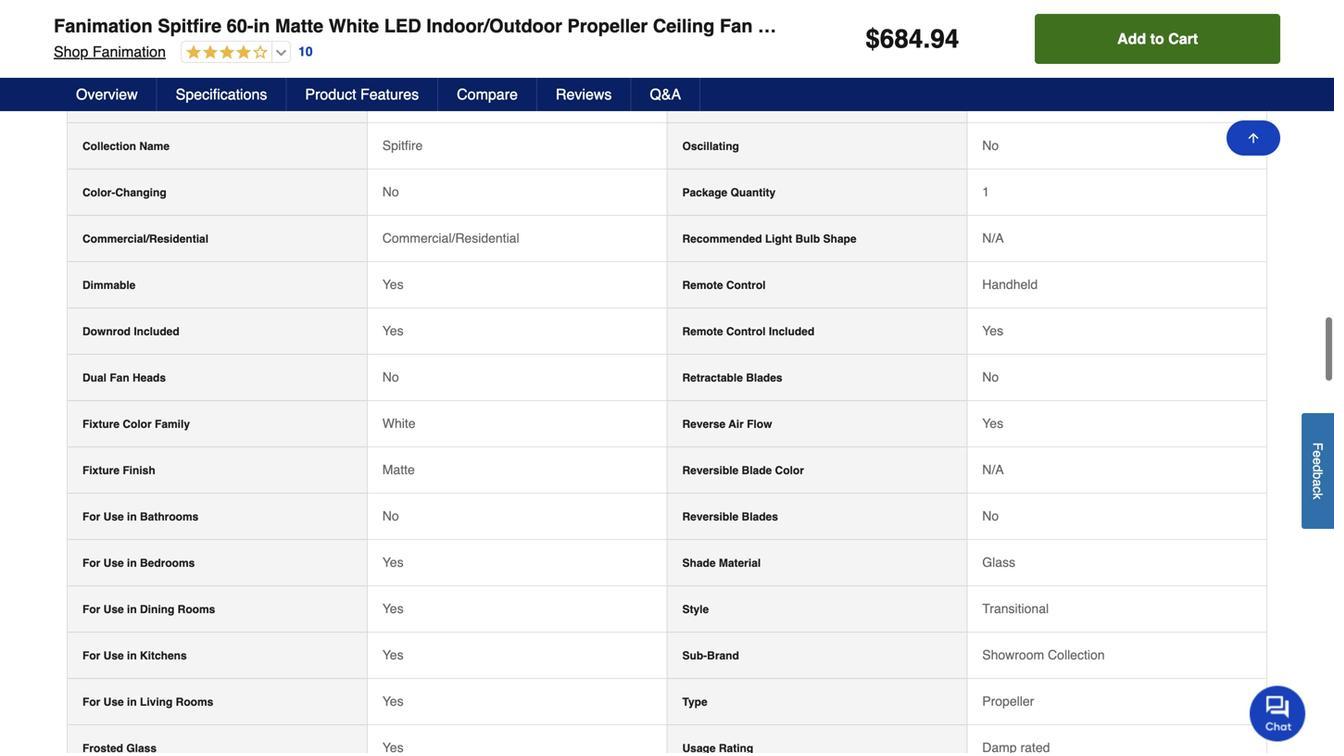 Task type: describe. For each thing, give the bounding box(es) containing it.
q&a button
[[632, 78, 701, 111]]

dual
[[83, 372, 107, 385]]

94
[[931, 24, 960, 54]]

rooms for propeller
[[176, 696, 214, 709]]

a
[[1311, 480, 1326, 487]]

1 vertical spatial fan
[[110, 372, 129, 385]]

n/a for matte
[[983, 463, 1005, 477]]

showroom
[[983, 648, 1045, 663]]

overview
[[76, 86, 138, 103]]

use for transitional
[[104, 603, 124, 616]]

b
[[1311, 472, 1326, 480]]

compare button
[[439, 78, 538, 111]]

changing
[[115, 186, 167, 199]]

product features
[[305, 86, 419, 103]]

remote control
[[683, 279, 766, 292]]

remote control included
[[683, 325, 815, 338]]

10
[[298, 44, 313, 59]]

glass
[[983, 555, 1016, 570]]

1 horizontal spatial light
[[801, 15, 846, 37]]

downrod
[[83, 325, 131, 338]]

60-
[[227, 15, 254, 37]]

0 horizontal spatial collection
[[83, 140, 136, 153]]

transitional
[[983, 602, 1049, 616]]

material
[[719, 557, 761, 570]]

chat invite button image
[[1251, 686, 1307, 742]]

for for no
[[83, 511, 100, 524]]

living
[[140, 696, 173, 709]]

quantity
[[731, 186, 776, 199]]

shade
[[683, 557, 716, 570]]

color-changing
[[83, 186, 167, 199]]

reviews button
[[538, 78, 632, 111]]

in for transitional
[[127, 603, 137, 616]]

in for glass
[[127, 557, 137, 570]]

remote for handheld
[[683, 279, 724, 292]]

package
[[683, 186, 728, 199]]

recommended light bulb shape
[[683, 233, 857, 246]]

specifications
[[176, 86, 267, 103]]

reversible for n/a
[[683, 464, 739, 477]]

shop fanimation
[[54, 43, 166, 60]]

with
[[758, 15, 795, 37]]

fanimation spitfire 60-in matte white led indoor/outdoor propeller ceiling fan with light remote (3-blade)
[[54, 15, 1003, 37]]

dining
[[140, 603, 175, 616]]

0 vertical spatial propeller
[[568, 15, 648, 37]]

k
[[1311, 493, 1326, 500]]

cart
[[1169, 30, 1199, 47]]

retractable blades
[[683, 372, 783, 385]]

add
[[1118, 30, 1147, 47]]

control for yes
[[727, 325, 766, 338]]

recommended
[[683, 233, 762, 246]]

retractable
[[683, 372, 743, 385]]

f e e d b a c k
[[1311, 443, 1326, 500]]

in for showroom collection
[[127, 650, 137, 663]]

for use in dining rooms
[[83, 603, 215, 616]]

shop
[[54, 43, 88, 60]]

fixture for matte
[[83, 464, 120, 477]]

1 horizontal spatial propeller
[[983, 694, 1035, 709]]

for use in kitchens
[[83, 650, 187, 663]]

0 horizontal spatial commercial/residential
[[83, 233, 209, 246]]

0 horizontal spatial white
[[329, 15, 379, 37]]

use for propeller
[[104, 696, 124, 709]]

use for glass
[[104, 557, 124, 570]]

in up "3.8 stars" image
[[254, 15, 270, 37]]

0 vertical spatial remote
[[851, 15, 919, 37]]

q&a
[[650, 86, 682, 103]]

reviews
[[556, 86, 612, 103]]

blades for reversible blades
[[742, 511, 779, 524]]

to
[[1151, 30, 1165, 47]]

in for propeller
[[127, 696, 137, 709]]

bulb(s) included
[[83, 94, 170, 107]]

brand
[[707, 650, 740, 663]]

dual fan heads
[[83, 372, 166, 385]]

blade)
[[947, 15, 1003, 37]]

1 horizontal spatial collection
[[1049, 648, 1105, 663]]

bulb(s)
[[83, 94, 121, 107]]

0 vertical spatial bulb
[[83, 47, 107, 60]]

product features button
[[287, 78, 439, 111]]

downrod included
[[83, 325, 180, 338]]

0 horizontal spatial matte
[[275, 15, 324, 37]]

ceiling
[[653, 15, 715, 37]]

1 e from the top
[[1311, 451, 1326, 458]]

add to cart button
[[1036, 14, 1281, 64]]

for use in living rooms
[[83, 696, 214, 709]]

1 horizontal spatial color
[[775, 464, 805, 477]]

name
[[139, 140, 170, 153]]

handheld
[[983, 277, 1038, 292]]

sub-brand
[[683, 650, 740, 663]]

speeds
[[741, 94, 781, 107]]

bedrooms
[[140, 557, 195, 570]]

1 vertical spatial fanimation
[[93, 43, 166, 60]]

family
[[155, 418, 190, 431]]

add to cart
[[1118, 30, 1199, 47]]

1
[[983, 184, 990, 199]]

for use in bedrooms
[[83, 557, 195, 570]]

$
[[866, 24, 880, 54]]

yes for yes
[[383, 323, 404, 338]]



Task type: locate. For each thing, give the bounding box(es) containing it.
yes for transitional
[[383, 602, 404, 616]]

type down sub-
[[683, 696, 708, 709]]

0 vertical spatial fixture
[[83, 418, 120, 431]]

light
[[801, 15, 846, 37], [766, 233, 793, 246]]

0 horizontal spatial bulb
[[83, 47, 107, 60]]

1 vertical spatial type
[[683, 696, 708, 709]]

remote
[[851, 15, 919, 37], [683, 279, 724, 292], [683, 325, 724, 338]]

bulb
[[83, 47, 107, 60], [796, 233, 821, 246]]

1 horizontal spatial type
[[683, 696, 708, 709]]

1 fixture from the top
[[83, 418, 120, 431]]

0 vertical spatial n/a
[[983, 231, 1005, 246]]

2 fixture from the top
[[83, 464, 120, 477]]

collection right the showroom
[[1049, 648, 1105, 663]]

collection left name
[[83, 140, 136, 153]]

type up overview at left top
[[110, 47, 135, 60]]

1 vertical spatial light
[[766, 233, 793, 246]]

0 vertical spatial white
[[329, 15, 379, 37]]

for
[[83, 511, 100, 524], [83, 557, 100, 570], [83, 603, 100, 616], [83, 650, 100, 663], [83, 696, 100, 709]]

2 n/a from the top
[[983, 463, 1005, 477]]

0 horizontal spatial propeller
[[568, 15, 648, 37]]

1 vertical spatial matte
[[383, 463, 415, 477]]

use left kitchens
[[104, 650, 124, 663]]

in left kitchens
[[127, 650, 137, 663]]

0 vertical spatial reversible
[[683, 464, 739, 477]]

3 use from the top
[[104, 603, 124, 616]]

1 vertical spatial rooms
[[176, 696, 214, 709]]

f
[[1311, 443, 1326, 451]]

for for glass
[[83, 557, 100, 570]]

oscillating
[[683, 140, 740, 153]]

fanimation up overview button
[[93, 43, 166, 60]]

collection name
[[83, 140, 170, 153]]

propeller down the showroom
[[983, 694, 1035, 709]]

sub-
[[683, 650, 707, 663]]

use
[[104, 511, 124, 524], [104, 557, 124, 570], [104, 603, 124, 616], [104, 650, 124, 663], [104, 696, 124, 709]]

fan right the dual
[[110, 372, 129, 385]]

bulb left the shape
[[796, 233, 821, 246]]

for down for use in bathrooms
[[83, 557, 100, 570]]

1 vertical spatial propeller
[[983, 694, 1035, 709]]

reversible for no
[[683, 511, 739, 524]]

features
[[361, 86, 419, 103]]

color left the family in the left of the page
[[123, 418, 152, 431]]

0 horizontal spatial type
[[110, 47, 135, 60]]

included up "heads" at left
[[134, 325, 180, 338]]

fixture down the dual
[[83, 418, 120, 431]]

use left living
[[104, 696, 124, 709]]

0 vertical spatial control
[[727, 279, 766, 292]]

0 vertical spatial type
[[110, 47, 135, 60]]

c
[[1311, 487, 1326, 493]]

fixture finish
[[83, 464, 155, 477]]

remote up retractable
[[683, 325, 724, 338]]

f e e d b a c k button
[[1302, 413, 1335, 529]]

finish
[[123, 464, 155, 477]]

shape
[[824, 233, 857, 246]]

1 horizontal spatial fan
[[720, 15, 753, 37]]

rooms right living
[[176, 696, 214, 709]]

use down for use in bathrooms
[[104, 557, 124, 570]]

spitfire up "3.8 stars" image
[[158, 15, 222, 37]]

dimmable
[[83, 279, 136, 292]]

remote down the recommended
[[683, 279, 724, 292]]

use for no
[[104, 511, 124, 524]]

1 vertical spatial blades
[[742, 511, 779, 524]]

1 vertical spatial reversible
[[683, 511, 739, 524]]

control up retractable blades
[[727, 325, 766, 338]]

use for showroom collection
[[104, 650, 124, 663]]

e up b
[[1311, 458, 1326, 465]]

1 reversible from the top
[[683, 464, 739, 477]]

in left dining
[[127, 603, 137, 616]]

included right the bulb(s)
[[124, 94, 170, 107]]

1 horizontal spatial matte
[[383, 463, 415, 477]]

in left bathrooms
[[127, 511, 137, 524]]

1 vertical spatial n/a
[[983, 463, 1005, 477]]

4 use from the top
[[104, 650, 124, 663]]

showroom collection
[[983, 648, 1105, 663]]

reversible
[[683, 464, 739, 477], [683, 511, 739, 524]]

e
[[1311, 451, 1326, 458], [1311, 458, 1326, 465]]

reversible blade color
[[683, 464, 805, 477]]

fixture left finish
[[83, 464, 120, 477]]

0 vertical spatial collection
[[83, 140, 136, 153]]

reverse
[[683, 418, 726, 431]]

2 use from the top
[[104, 557, 124, 570]]

0 vertical spatial rooms
[[178, 603, 215, 616]]

in
[[254, 15, 270, 37], [127, 511, 137, 524], [127, 557, 137, 570], [127, 603, 137, 616], [127, 650, 137, 663], [127, 696, 137, 709]]

blades up the flow
[[746, 372, 783, 385]]

product
[[305, 86, 356, 103]]

blades for retractable blades
[[746, 372, 783, 385]]

for down for use in kitchens
[[83, 696, 100, 709]]

2 control from the top
[[727, 325, 766, 338]]

5 for from the top
[[83, 696, 100, 709]]

684
[[880, 24, 924, 54]]

compare
[[457, 86, 518, 103]]

color
[[123, 418, 152, 431], [775, 464, 805, 477]]

no
[[983, 138, 999, 153], [383, 184, 399, 199], [383, 370, 399, 385], [983, 370, 999, 385], [383, 509, 399, 524], [983, 509, 999, 524]]

for for showroom collection
[[83, 650, 100, 663]]

2 for from the top
[[83, 557, 100, 570]]

1 vertical spatial remote
[[683, 279, 724, 292]]

bulb up overview at left top
[[83, 47, 107, 60]]

2 reversible from the top
[[683, 511, 739, 524]]

light down quantity
[[766, 233, 793, 246]]

1 for from the top
[[83, 511, 100, 524]]

shade material
[[683, 557, 761, 570]]

light right with
[[801, 15, 846, 37]]

fixture color family
[[83, 418, 190, 431]]

rooms
[[178, 603, 215, 616], [176, 696, 214, 709]]

for use in bathrooms
[[83, 511, 199, 524]]

fanimation
[[54, 15, 153, 37], [93, 43, 166, 60]]

n/a
[[983, 231, 1005, 246], [983, 463, 1005, 477]]

style
[[683, 603, 709, 616]]

2 e from the top
[[1311, 458, 1326, 465]]

0 horizontal spatial fan
[[110, 372, 129, 385]]

in left bedrooms
[[127, 557, 137, 570]]

number
[[683, 94, 725, 107]]

package quantity
[[683, 186, 776, 199]]

0 horizontal spatial color
[[123, 418, 152, 431]]

number of speeds
[[683, 94, 781, 107]]

use left dining
[[104, 603, 124, 616]]

heads
[[133, 372, 166, 385]]

control for handheld
[[727, 279, 766, 292]]

5 use from the top
[[104, 696, 124, 709]]

included for bulb(s) included
[[124, 94, 170, 107]]

1 vertical spatial white
[[383, 416, 416, 431]]

1 control from the top
[[727, 279, 766, 292]]

remote for yes
[[683, 325, 724, 338]]

1 horizontal spatial spitfire
[[383, 138, 423, 153]]

kitchens
[[140, 650, 187, 663]]

fanimation up shop fanimation
[[54, 15, 153, 37]]

led
[[384, 15, 422, 37]]

bathrooms
[[140, 511, 199, 524]]

d
[[1311, 465, 1326, 472]]

for down fixture finish
[[83, 511, 100, 524]]

4 for from the top
[[83, 650, 100, 663]]

bulb type
[[83, 47, 135, 60]]

white
[[329, 15, 379, 37], [383, 416, 416, 431]]

e up d
[[1311, 451, 1326, 458]]

1 vertical spatial color
[[775, 464, 805, 477]]

blades down blade
[[742, 511, 779, 524]]

color-
[[83, 186, 115, 199]]

flow
[[747, 418, 773, 431]]

control
[[727, 279, 766, 292], [727, 325, 766, 338]]

1 vertical spatial collection
[[1049, 648, 1105, 663]]

yes for glass
[[383, 555, 404, 570]]

1 horizontal spatial bulb
[[796, 233, 821, 246]]

spitfire down "features"
[[383, 138, 423, 153]]

rooms for transitional
[[178, 603, 215, 616]]

for for transitional
[[83, 603, 100, 616]]

in left living
[[127, 696, 137, 709]]

(3-
[[924, 15, 947, 37]]

3 for from the top
[[83, 603, 100, 616]]

for for propeller
[[83, 696, 100, 709]]

use down fixture finish
[[104, 511, 124, 524]]

n/a for commercial/residential
[[983, 231, 1005, 246]]

included for downrod included
[[134, 325, 180, 338]]

reversible blades
[[683, 511, 779, 524]]

included
[[124, 94, 170, 107], [134, 325, 180, 338], [769, 325, 815, 338]]

1 vertical spatial fixture
[[83, 464, 120, 477]]

for up for use in kitchens
[[83, 603, 100, 616]]

in for no
[[127, 511, 137, 524]]

collection
[[83, 140, 136, 153], [1049, 648, 1105, 663]]

of
[[728, 94, 738, 107]]

0 horizontal spatial light
[[766, 233, 793, 246]]

blade
[[742, 464, 772, 477]]

0 vertical spatial light
[[801, 15, 846, 37]]

yes for propeller
[[383, 694, 404, 709]]

1 vertical spatial bulb
[[796, 233, 821, 246]]

0 vertical spatial blades
[[746, 372, 783, 385]]

3.8 stars image
[[182, 44, 268, 62]]

1 vertical spatial spitfire
[[383, 138, 423, 153]]

reversible up shade material
[[683, 511, 739, 524]]

blades
[[746, 372, 783, 385], [742, 511, 779, 524]]

included up retractable blades
[[769, 325, 815, 338]]

arrow up image
[[1247, 131, 1262, 146]]

control up remote control included at top right
[[727, 279, 766, 292]]

0 horizontal spatial spitfire
[[158, 15, 222, 37]]

0 vertical spatial color
[[123, 418, 152, 431]]

propeller up reviews
[[568, 15, 648, 37]]

0 vertical spatial fan
[[720, 15, 753, 37]]

for left kitchens
[[83, 650, 100, 663]]

indoor/outdoor
[[427, 15, 563, 37]]

yes for handheld
[[383, 277, 404, 292]]

reverse air flow
[[683, 418, 773, 431]]

reversible left blade
[[683, 464, 739, 477]]

$ 684 . 94
[[866, 24, 960, 54]]

1 horizontal spatial white
[[383, 416, 416, 431]]

specifications button
[[157, 78, 287, 111]]

1 vertical spatial control
[[727, 325, 766, 338]]

1 use from the top
[[104, 511, 124, 524]]

rooms right dining
[[178, 603, 215, 616]]

0 vertical spatial spitfire
[[158, 15, 222, 37]]

0 vertical spatial fanimation
[[54, 15, 153, 37]]

color right blade
[[775, 464, 805, 477]]

.
[[924, 24, 931, 54]]

remote left .
[[851, 15, 919, 37]]

1 horizontal spatial commercial/residential
[[383, 231, 520, 246]]

1 n/a from the top
[[983, 231, 1005, 246]]

yes for showroom collection
[[383, 648, 404, 663]]

fan left with
[[720, 15, 753, 37]]

2 vertical spatial remote
[[683, 325, 724, 338]]

0 vertical spatial matte
[[275, 15, 324, 37]]

fixture for white
[[83, 418, 120, 431]]

fan
[[720, 15, 753, 37], [110, 372, 129, 385]]

overview button
[[57, 78, 157, 111]]

propeller
[[568, 15, 648, 37], [983, 694, 1035, 709]]



Task type: vqa. For each thing, say whether or not it's contained in the screenshot.


